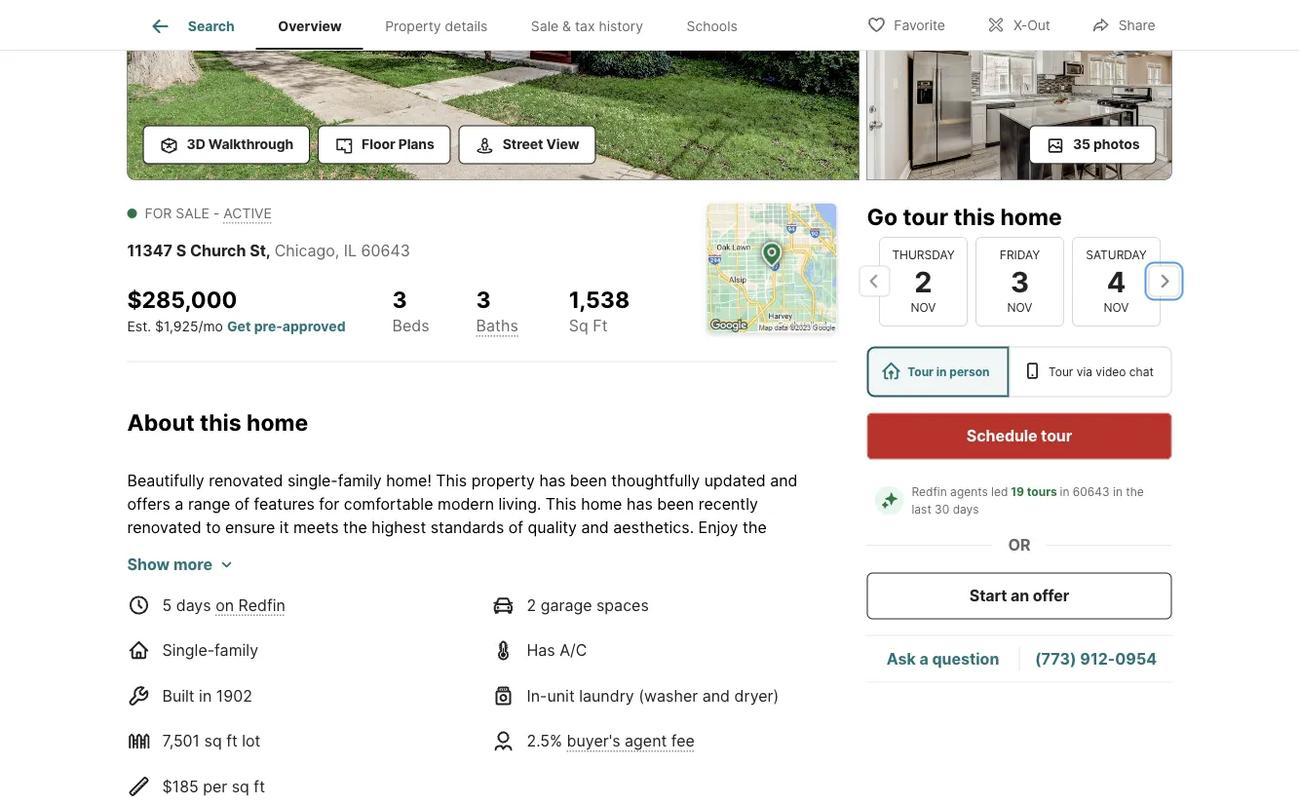 Task type: locate. For each thing, give the bounding box(es) containing it.
walkthrough
[[208, 136, 294, 153]]

active link
[[223, 205, 272, 222]]

chicago up sized
[[741, 705, 801, 724]]

the down equipped
[[279, 658, 308, 677]]

property details tab
[[364, 3, 509, 50]]

3d walkthrough button
[[143, 125, 310, 164]]

and up main
[[581, 517, 609, 536]]

on redfin link
[[216, 595, 285, 614]]

1 horizontal spatial offers
[[389, 775, 433, 794]]

1,538
[[569, 286, 630, 313]]

is left equipped
[[271, 634, 283, 653]]

0 horizontal spatial 60643
[[361, 241, 410, 260]]

1 vertical spatial to
[[769, 634, 784, 653]]

this up vehicles,
[[290, 775, 317, 794]]

saturday
[[1086, 247, 1147, 261]]

1 horizontal spatial redfin
[[912, 484, 947, 499]]

nov
[[911, 300, 936, 314], [1007, 300, 1032, 314], [1104, 300, 1129, 314]]

meals
[[748, 658, 791, 677]]

1 horizontal spatial days
[[953, 502, 979, 516]]

1 horizontal spatial nov
[[1007, 300, 1032, 314]]

0 vertical spatial this
[[436, 471, 467, 490]]

tour right schedule
[[1041, 426, 1072, 445]]

perfect down vibrant
[[498, 588, 552, 607]]

1 nov from the left
[[911, 300, 936, 314]]

1 vertical spatial kitchen
[[312, 658, 366, 677]]

0 horizontal spatial redfin
[[238, 595, 285, 614]]

play,
[[455, 751, 489, 770]]

property up in
[[562, 728, 625, 747]]

of up giving
[[304, 541, 318, 560]]

1 vertical spatial tour
[[1041, 426, 1072, 445]]

details
[[445, 18, 488, 34]]

1 vertical spatial renovated
[[127, 517, 202, 536]]

3d walkthrough
[[187, 136, 294, 153]]

chicago left il
[[275, 241, 335, 260]]

0 vertical spatial perfect
[[498, 588, 552, 607]]

living. down plan at right
[[778, 588, 821, 607]]

1 horizontal spatial 60643
[[1073, 484, 1110, 499]]

2 vertical spatial this
[[290, 775, 317, 794]]

0 horizontal spatial nov
[[911, 300, 936, 314]]

with down the everyday
[[706, 611, 737, 630]]

the down freshly
[[203, 588, 227, 607]]

comfort,
[[566, 611, 628, 630]]

stylish
[[479, 681, 526, 700]]

2.5
[[548, 775, 571, 794]]

is
[[271, 634, 283, 653], [323, 681, 335, 700]]

family inside beautifully renovated single-family home! this property has been thoughtfully updated and offers a range of features for comfortable modern living. this home has been recently renovated to ensure it meets the highest standards of quality and aesthetics. enjoy the elegance and durability of hardwood floors throughout the main living areas. the interior has been freshly painted, giving the home a clean and vibrant atmosphere. the open floor plan enhances the spacious feel and flow of the home, perfect for entertaining and everyday living. the primary suite on the second level provides privacy and comfort, complete with a walk-in closet. the kitchen is equipped with stainless steel appliances, adding a modern touch to your culinary experience. the kitchen features a convenient breakfast bar, ideal for quick meals or casual dining. the kitchen is centered around a stylish and functional island, perfect for meal preparation and gathering. enjoy a sunny retreat in the sunroom for those beautiful chicago days. sit on your large deck that overlooking the yard. the property boasts a nicely sized yard, offering ample outdoor space for relaxation, play, or gardening. in addition to the marvelous features of the home, this property offers an exceptional 2.5 car detached garage. it provides ample space for your vehicles, storage, and any hobby or workshop needs.
[[338, 471, 382, 490]]

2 horizontal spatial 3
[[1010, 264, 1029, 298]]

level
[[370, 611, 404, 630]]

a up around
[[436, 658, 444, 677]]

show
[[127, 554, 170, 573]]

1 horizontal spatial 3
[[476, 286, 491, 313]]

0 horizontal spatial family
[[215, 641, 258, 660]]

tab list
[[127, 0, 775, 50]]

nov inside thursday 2 nov
[[911, 300, 936, 314]]

the down primary
[[181, 634, 209, 653]]

ample down $185
[[127, 798, 172, 804]]

0 horizontal spatial space
[[176, 798, 220, 804]]

modern down complete at the bottom of the page
[[662, 634, 718, 653]]

st
[[250, 241, 266, 260]]

the down hardwood
[[336, 564, 360, 583]]

in inside in the last 30 days
[[1113, 484, 1123, 499]]

(773) 912-0954 link
[[1035, 649, 1157, 668]]

3 inside friday 3 nov
[[1010, 264, 1029, 298]]

3 down friday
[[1010, 264, 1029, 298]]

an up any
[[437, 775, 455, 794]]

a right ask
[[920, 649, 929, 668]]

this
[[954, 203, 995, 231], [200, 409, 241, 436], [290, 775, 317, 794]]

convenient
[[449, 658, 530, 677]]

recently
[[699, 494, 758, 513]]

0 vertical spatial an
[[1011, 586, 1029, 605]]

map entry image
[[707, 203, 837, 333]]

home
[[1001, 203, 1062, 231], [247, 409, 308, 436], [581, 494, 622, 513], [364, 564, 405, 583]]

nov for 2
[[911, 300, 936, 314]]

space down the "$185 per sq ft"
[[176, 798, 220, 804]]

days down agents
[[953, 502, 979, 516]]

enhances
[[127, 588, 199, 607]]

sale
[[531, 18, 559, 34]]

video
[[1096, 365, 1126, 379]]

2 horizontal spatial features
[[370, 658, 431, 677]]

go
[[867, 203, 898, 231]]

2 tour from the left
[[1049, 365, 1074, 379]]

adding
[[594, 634, 644, 653]]

2 down vibrant
[[527, 595, 536, 614]]

list box containing tour in person
[[867, 347, 1172, 397]]

ft left lot
[[226, 731, 238, 750]]

1 vertical spatial modern
[[662, 634, 718, 653]]

0954
[[1115, 649, 1157, 668]]

0 horizontal spatial ft
[[226, 731, 238, 750]]

3 inside 3 baths
[[476, 286, 491, 313]]

kitchen down equipped
[[312, 658, 366, 677]]

1 horizontal spatial features
[[254, 494, 315, 513]]

days right 5
[[176, 595, 211, 614]]

the up interior
[[743, 517, 767, 536]]

est.
[[127, 318, 151, 335]]

has up quality
[[540, 471, 566, 490]]

2 horizontal spatial or
[[796, 658, 811, 677]]

2 down thursday
[[914, 264, 932, 298]]

0 horizontal spatial features
[[127, 775, 188, 794]]

2 nov from the left
[[1007, 300, 1032, 314]]

11347 s church st , chicago , il 60643
[[127, 241, 410, 260]]

chicago
[[275, 241, 335, 260], [741, 705, 801, 724]]

1 tour from the left
[[908, 365, 934, 379]]

0 horizontal spatial 11347 s church st, chicago, il 60643 image
[[127, 0, 859, 180]]

0 horizontal spatial offers
[[127, 494, 170, 513]]

2 horizontal spatial nov
[[1104, 300, 1129, 314]]

the right 'tours'
[[1126, 484, 1144, 499]]

2 vertical spatial been
[[127, 564, 164, 583]]

home, down "outdoor"
[[240, 775, 286, 794]]

your down "outdoor"
[[250, 798, 282, 804]]

1 horizontal spatial tour
[[1049, 365, 1074, 379]]

0 horizontal spatial chicago
[[275, 241, 335, 260]]

tour inside schedule tour button
[[1041, 426, 1072, 445]]

painted,
[[223, 564, 283, 583]]

property up storage,
[[321, 775, 385, 794]]

provides down marvelous at the bottom
[[752, 775, 815, 794]]

entertaining
[[581, 588, 670, 607]]

been down the 'thoughtfully'
[[657, 494, 694, 513]]

1 vertical spatial enjoy
[[328, 705, 368, 724]]

the inside in the last 30 days
[[1126, 484, 1144, 499]]

the up hardwood
[[343, 517, 367, 536]]

kitchen down suite
[[213, 634, 267, 653]]

5 days on redfin
[[162, 595, 285, 614]]

sale & tax history tab
[[509, 3, 665, 50]]

2 vertical spatial to
[[677, 751, 692, 770]]

offers down the relaxation,
[[389, 775, 433, 794]]

property up 'standards'
[[472, 471, 535, 490]]

enjoy up that
[[328, 705, 368, 724]]

redfin
[[912, 484, 947, 499], [238, 595, 285, 614]]

3 inside the 3 beds
[[392, 286, 407, 313]]

and down the throughout on the bottom left of the page
[[467, 564, 494, 583]]

perfect
[[498, 588, 552, 607], [692, 681, 745, 700]]

0 horizontal spatial perfect
[[498, 588, 552, 607]]

to down fee
[[677, 751, 692, 770]]

60643 right 'tours'
[[1073, 484, 1110, 499]]

enjoy down recently
[[698, 517, 738, 536]]

0 vertical spatial 60643
[[361, 241, 410, 260]]

to down range
[[206, 517, 221, 536]]

1 , from the left
[[266, 241, 271, 260]]

floors
[[401, 541, 443, 560]]

per
[[203, 777, 227, 796]]

60643 right il
[[361, 241, 410, 260]]

1 horizontal spatial this
[[546, 494, 577, 513]]

1 horizontal spatial this
[[290, 775, 317, 794]]

of up ensure
[[235, 494, 250, 513]]

1 vertical spatial property
[[562, 728, 625, 747]]

tour for tour in person
[[908, 365, 934, 379]]

show more button
[[127, 552, 232, 576]]

of up the throughout on the bottom left of the page
[[509, 517, 524, 536]]

1 vertical spatial is
[[323, 681, 335, 700]]

tab list containing search
[[127, 0, 775, 50]]

the down experience.
[[232, 681, 261, 700]]

0 horizontal spatial on
[[195, 728, 213, 747]]

3 up baths link
[[476, 286, 491, 313]]

this right home!
[[436, 471, 467, 490]]

0 horizontal spatial an
[[437, 775, 455, 794]]

active
[[223, 205, 272, 222]]

1 horizontal spatial sq
[[232, 777, 249, 796]]

1 vertical spatial been
[[657, 494, 694, 513]]

3 nov from the left
[[1104, 300, 1129, 314]]

features up centered
[[370, 658, 431, 677]]

0 vertical spatial ft
[[226, 731, 238, 750]]

7,501 sq ft lot
[[162, 731, 261, 750]]

floor plans button
[[318, 125, 451, 164]]

0 vertical spatial property
[[472, 471, 535, 490]]

redfin up last
[[912, 484, 947, 499]]

3 beds
[[392, 286, 429, 335]]

0 vertical spatial enjoy
[[698, 517, 738, 536]]

clean
[[423, 564, 462, 583]]

0 vertical spatial home,
[[448, 588, 493, 607]]

35
[[1073, 136, 1091, 153]]

elegance
[[127, 541, 194, 560]]

tour for tour via video chat
[[1049, 365, 1074, 379]]

1 vertical spatial has
[[627, 494, 653, 513]]

the
[[693, 541, 722, 560], [651, 564, 680, 583], [127, 611, 156, 630], [181, 634, 209, 653], [279, 658, 308, 677], [232, 681, 261, 700], [529, 728, 557, 747]]

to down walk-
[[769, 634, 784, 653]]

1 vertical spatial living.
[[778, 588, 821, 607]]

2 garage spaces
[[527, 595, 649, 614]]

offer
[[1033, 586, 1070, 605]]

open
[[684, 564, 721, 583]]

0 horizontal spatial tour
[[903, 203, 949, 231]]

0 vertical spatial provides
[[408, 611, 472, 630]]

1 horizontal spatial 11347 s church st, chicago, il 60643 image
[[867, 0, 1172, 180]]

any
[[452, 798, 479, 804]]

1 vertical spatial this
[[200, 409, 241, 436]]

and up second
[[333, 588, 360, 607]]

approved
[[282, 318, 346, 335]]

schools
[[687, 18, 738, 34]]

1 horizontal spatial with
[[706, 611, 737, 630]]

1 vertical spatial perfect
[[692, 681, 745, 700]]

0 horizontal spatial 3
[[392, 286, 407, 313]]

nov down thursday
[[911, 300, 936, 314]]

or
[[796, 658, 811, 677], [493, 751, 508, 770], [534, 798, 549, 804]]

pre-
[[254, 318, 283, 335]]

this up quality
[[546, 494, 577, 513]]

in the last 30 days
[[912, 484, 1148, 516]]

range
[[188, 494, 230, 513]]

agents
[[951, 484, 988, 499]]

more
[[173, 554, 212, 573]]

the up closet. at left
[[127, 611, 156, 630]]

or up exceptional
[[493, 751, 508, 770]]

0 vertical spatial space
[[300, 751, 345, 770]]

, left il
[[335, 241, 340, 260]]

kitchen up 'gathering.' at the left bottom of page
[[265, 681, 319, 700]]

0 vertical spatial kitchen
[[213, 634, 267, 653]]

nov for 4
[[1104, 300, 1129, 314]]

thursday 2 nov
[[892, 247, 954, 314]]

11347 s church st, chicago, il 60643 image
[[127, 0, 859, 180], [867, 0, 1172, 180]]

2 horizontal spatial on
[[260, 611, 279, 630]]

those
[[626, 705, 668, 724]]

steel
[[466, 634, 502, 653]]

nov down friday
[[1007, 300, 1032, 314]]

sale
[[176, 205, 209, 222]]

and left any
[[420, 798, 448, 804]]

0 vertical spatial to
[[206, 517, 221, 536]]

for down that
[[349, 751, 369, 770]]

the down clean on the left bottom of the page
[[419, 588, 444, 607]]

tour left person
[[908, 365, 934, 379]]

space
[[300, 751, 345, 770], [176, 798, 220, 804]]

/mo
[[198, 318, 223, 335]]

or down 2.5
[[534, 798, 549, 804]]

freshly
[[169, 564, 219, 583]]

nov inside friday 3 nov
[[1007, 300, 1032, 314]]

next image
[[1149, 266, 1180, 297]]

1 vertical spatial an
[[437, 775, 455, 794]]

1 horizontal spatial on
[[216, 595, 234, 614]]

sq right per
[[232, 777, 249, 796]]

days.
[[127, 728, 167, 747]]

nicely
[[697, 728, 740, 747]]

schools tab
[[665, 3, 759, 50]]

0 vertical spatial tour
[[903, 203, 949, 231]]

tax
[[575, 18, 595, 34]]

1 11347 s church st, chicago, il 60643 image from the left
[[127, 0, 859, 180]]

or up meal
[[796, 658, 811, 677]]

1 horizontal spatial modern
[[662, 634, 718, 653]]

1 vertical spatial features
[[370, 658, 431, 677]]

with down level on the bottom left of the page
[[361, 634, 393, 653]]

0 horizontal spatial provides
[[408, 611, 472, 630]]

this right about on the bottom of the page
[[200, 409, 241, 436]]

features up the it
[[254, 494, 315, 513]]

this inside beautifully renovated single-family home! this property has been thoughtfully updated and offers a range of features for comfortable modern living. this home has been recently renovated to ensure it meets the highest standards of quality and aesthetics. enjoy the elegance and durability of hardwood floors throughout the main living areas. the interior has been freshly painted, giving the home a clean and vibrant atmosphere. the open floor plan enhances the spacious feel and flow of the home, perfect for entertaining and everyday living. the primary suite on the second level provides privacy and comfort, complete with a walk-in closet. the kitchen is equipped with stainless steel appliances, adding a modern touch to your culinary experience. the kitchen features a convenient breakfast bar, ideal for quick meals or casual dining. the kitchen is centered around a stylish and functional island, perfect for meal preparation and gathering. enjoy a sunny retreat in the sunroom for those beautiful chicago days. sit on your large deck that overlooking the yard. the property boasts a nicely sized yard, offering ample outdoor space for relaxation, play, or gardening. in addition to the marvelous features of the home, this property offers an exceptional 2.5 car detached garage. it provides ample space for your vehicles, storage, and any hobby or workshop needs.
[[290, 775, 317, 794]]

None button
[[879, 236, 967, 326], [975, 236, 1064, 326], [1072, 236, 1160, 326], [879, 236, 967, 326], [975, 236, 1064, 326], [1072, 236, 1160, 326]]

1 horizontal spatial chicago
[[741, 705, 801, 724]]

2 , from the left
[[335, 241, 340, 260]]

get
[[227, 318, 251, 335]]

this up thursday
[[954, 203, 995, 231]]

family down suite
[[215, 641, 258, 660]]

gardening.
[[513, 751, 591, 770]]

1 horizontal spatial enjoy
[[698, 517, 738, 536]]

standards
[[431, 517, 504, 536]]

0 horizontal spatial modern
[[438, 494, 494, 513]]

0 vertical spatial family
[[338, 471, 382, 490]]

the down quality
[[534, 541, 558, 560]]

a up retreat
[[466, 681, 475, 700]]

1 horizontal spatial space
[[300, 751, 345, 770]]

suite
[[220, 611, 256, 630]]

the right $185
[[212, 775, 236, 794]]

tour in person option
[[867, 347, 1009, 397]]

start an offer
[[970, 586, 1070, 605]]

1 vertical spatial sq
[[232, 777, 249, 796]]

ensure
[[225, 517, 275, 536]]

the up gardening.
[[529, 728, 557, 747]]

previous image
[[859, 266, 890, 297]]

sale & tax history
[[531, 18, 643, 34]]

1 vertical spatial or
[[493, 751, 508, 770]]

nov down 4
[[1104, 300, 1129, 314]]

modern up 'standards'
[[438, 494, 494, 513]]

nov for 3
[[1007, 300, 1032, 314]]

overview tab
[[256, 3, 364, 50]]

overview
[[278, 18, 342, 34]]

in
[[937, 365, 947, 379], [1060, 484, 1070, 499], [1113, 484, 1123, 499], [795, 611, 808, 630], [199, 686, 212, 705], [487, 705, 500, 724]]

living.
[[499, 494, 541, 513], [778, 588, 821, 607]]

an inside start an offer button
[[1011, 586, 1029, 605]]

1 horizontal spatial living.
[[778, 588, 821, 607]]

2 horizontal spatial has
[[783, 541, 809, 560]]

list box
[[867, 347, 1172, 397]]

a
[[175, 494, 184, 513], [410, 564, 419, 583], [742, 611, 750, 630], [649, 634, 657, 653], [920, 649, 929, 668], [436, 658, 444, 677], [466, 681, 475, 700], [372, 705, 381, 724], [684, 728, 693, 747]]

0 horizontal spatial is
[[271, 634, 283, 653]]

question
[[932, 649, 999, 668]]

aesthetics.
[[613, 517, 694, 536]]

for sale - active
[[145, 205, 272, 222]]

0 vertical spatial redfin
[[912, 484, 947, 499]]

2 vertical spatial has
[[783, 541, 809, 560]]

family up comfortable
[[338, 471, 382, 490]]

the down areas.
[[651, 564, 680, 583]]

0 horizontal spatial property
[[321, 775, 385, 794]]

tour
[[903, 203, 949, 231], [1041, 426, 1072, 445]]

nov inside saturday 4 nov
[[1104, 300, 1129, 314]]



Task type: vqa. For each thing, say whether or not it's contained in the screenshot.
Median Days on Market 20 +1 year-over-year
no



Task type: describe. For each thing, give the bounding box(es) containing it.
durability
[[231, 541, 299, 560]]

0 vertical spatial offers
[[127, 494, 170, 513]]

home up single-
[[247, 409, 308, 436]]

1 horizontal spatial been
[[570, 471, 607, 490]]

culinary
[[127, 658, 185, 677]]

share
[[1119, 17, 1156, 34]]

a down centered
[[372, 705, 381, 724]]

1 horizontal spatial renovated
[[209, 471, 283, 490]]

0 horizontal spatial 2
[[527, 595, 536, 614]]

a down beautifully
[[175, 494, 184, 513]]

tour via video chat option
[[1009, 347, 1172, 397]]

$185
[[162, 777, 199, 796]]

1 vertical spatial ft
[[254, 777, 265, 796]]

walk-
[[755, 611, 795, 630]]

il
[[344, 241, 357, 260]]

floor
[[725, 564, 759, 583]]

casual
[[127, 681, 174, 700]]

2 horizontal spatial property
[[562, 728, 625, 747]]

has
[[527, 641, 555, 660]]

$1,925
[[155, 318, 198, 335]]

vibrant
[[499, 564, 550, 583]]

overlooking
[[370, 728, 455, 747]]

2 inside thursday 2 nov
[[914, 264, 932, 298]]

home up friday
[[1001, 203, 1062, 231]]

1 horizontal spatial home,
[[448, 588, 493, 607]]

hardwood
[[323, 541, 397, 560]]

a up touch
[[742, 611, 750, 630]]

a up ideal
[[649, 634, 657, 653]]

0 horizontal spatial or
[[493, 751, 508, 770]]

tour for schedule
[[1041, 426, 1072, 445]]

and up the sunroom at bottom left
[[531, 681, 558, 700]]

the down feel
[[283, 611, 307, 630]]

closet.
[[127, 634, 176, 653]]

tour in person
[[908, 365, 990, 379]]

spacious
[[231, 588, 297, 607]]

outdoor
[[238, 751, 296, 770]]

home up flow
[[364, 564, 405, 583]]

street view
[[503, 136, 580, 153]]

0 vertical spatial this
[[954, 203, 995, 231]]

for up comfort,
[[556, 588, 576, 607]]

centered
[[340, 681, 405, 700]]

2 vertical spatial property
[[321, 775, 385, 794]]

equipped
[[288, 634, 357, 653]]

0 vertical spatial your
[[788, 634, 821, 653]]

for down per
[[225, 798, 245, 804]]

the up "garage."
[[697, 751, 721, 770]]

0 vertical spatial ample
[[189, 751, 234, 770]]

large
[[254, 728, 291, 747]]

functional
[[563, 681, 635, 700]]

days inside in the last 30 days
[[953, 502, 979, 516]]

for up "meets"
[[319, 494, 339, 513]]

and down the open
[[674, 588, 702, 607]]

favorite
[[894, 17, 945, 34]]

3 baths
[[476, 286, 518, 335]]

3d
[[187, 136, 205, 153]]

and right the "updated"
[[770, 471, 798, 490]]

flow
[[365, 588, 396, 607]]

saturday 4 nov
[[1086, 247, 1147, 314]]

meal
[[774, 681, 810, 700]]

street view button
[[459, 125, 596, 164]]

0 vertical spatial has
[[540, 471, 566, 490]]

1 horizontal spatial property
[[472, 471, 535, 490]]

of right flow
[[400, 588, 415, 607]]

baths link
[[476, 316, 518, 335]]

buyer's agent fee link
[[567, 731, 695, 750]]

x-out button
[[970, 4, 1067, 44]]

beautiful
[[672, 705, 736, 724]]

2 horizontal spatial been
[[657, 494, 694, 513]]

schedule tour button
[[867, 413, 1172, 460]]

car
[[576, 775, 599, 794]]

1 vertical spatial 60643
[[1073, 484, 1110, 499]]

3 for 3 beds
[[392, 286, 407, 313]]

2 vertical spatial or
[[534, 798, 549, 804]]

1 vertical spatial space
[[176, 798, 220, 804]]

addition
[[613, 751, 673, 770]]

touch
[[723, 634, 765, 653]]

2.5% buyer's agent fee
[[527, 731, 695, 750]]

0 vertical spatial sq
[[204, 731, 222, 750]]

comfortable
[[344, 494, 433, 513]]

2 11347 s church st, chicago, il 60643 image from the left
[[867, 0, 1172, 180]]

1 vertical spatial family
[[215, 641, 258, 660]]

and up freshly
[[199, 541, 226, 560]]

privacy
[[476, 611, 530, 630]]

exceptional
[[459, 775, 544, 794]]

3 for 3 baths
[[476, 286, 491, 313]]

in-
[[527, 686, 547, 705]]

hobby
[[483, 798, 529, 804]]

schedule
[[967, 426, 1038, 445]]

favorite button
[[850, 4, 962, 44]]

$285,000 est. $1,925 /mo get pre-approved
[[127, 286, 346, 335]]

an inside beautifully renovated single-family home! this property has been thoughtfully updated and offers a range of features for comfortable modern living. this home has been recently renovated to ensure it meets the highest standards of quality and aesthetics. enjoy the elegance and durability of hardwood floors throughout the main living areas. the interior has been freshly painted, giving the home a clean and vibrant atmosphere. the open floor plan enhances the spacious feel and flow of the home, perfect for entertaining and everyday living. the primary suite on the second level provides privacy and comfort, complete with a walk-in closet. the kitchen is equipped with stainless steel appliances, adding a modern touch to your culinary experience. the kitchen features a convenient breakfast bar, ideal for quick meals or casual dining. the kitchen is centered around a stylish and functional island, perfect for meal preparation and gathering. enjoy a sunny retreat in the sunroom for those beautiful chicago days. sit on your large deck that overlooking the yard. the property boasts a nicely sized yard, offering ample outdoor space for relaxation, play, or gardening. in addition to the marvelous features of the home, this property offers an exceptional 2.5 car detached garage. it provides ample space for your vehicles, storage, and any hobby or workshop needs.
[[437, 775, 455, 794]]

30
[[935, 502, 950, 516]]

and up 7,501 sq ft lot
[[216, 705, 244, 724]]

chat
[[1130, 365, 1154, 379]]

11347
[[127, 241, 173, 260]]

2 vertical spatial kitchen
[[265, 681, 319, 700]]

single-
[[288, 471, 338, 490]]

throughout
[[447, 541, 529, 560]]

quality
[[528, 517, 577, 536]]

chicago inside beautifully renovated single-family home! this property has been thoughtfully updated and offers a range of features for comfortable modern living. this home has been recently renovated to ensure it meets the highest standards of quality and aesthetics. enjoy the elegance and durability of hardwood floors throughout the main living areas. the interior has been freshly painted, giving the home a clean and vibrant atmosphere. the open floor plan enhances the spacious feel and flow of the home, perfect for entertaining and everyday living. the primary suite on the second level provides privacy and comfort, complete with a walk-in closet. the kitchen is equipped with stainless steel appliances, adding a modern touch to your culinary experience. the kitchen features a convenient breakfast bar, ideal for quick meals or casual dining. the kitchen is centered around a stylish and functional island, perfect for meal preparation and gathering. enjoy a sunny retreat in the sunroom for those beautiful chicago days. sit on your large deck that overlooking the yard. the property boasts a nicely sized yard, offering ample outdoor space for relaxation, play, or gardening. in addition to the marvelous features of the home, this property offers an exceptional 2.5 car detached garage. it provides ample space for your vehicles, storage, and any hobby or workshop needs.
[[741, 705, 801, 724]]

and up appliances,
[[534, 611, 562, 630]]

0 horizontal spatial days
[[176, 595, 211, 614]]

island,
[[640, 681, 687, 700]]

s
[[176, 241, 186, 260]]

the up the "yard."
[[504, 705, 528, 724]]

the up the open
[[693, 541, 722, 560]]

quick
[[704, 658, 744, 677]]

thursday
[[892, 247, 954, 261]]

a down the beautiful
[[684, 728, 693, 747]]

and down quick
[[703, 686, 730, 705]]

0 horizontal spatial living.
[[499, 494, 541, 513]]

4
[[1107, 264, 1126, 298]]

for right ideal
[[679, 658, 700, 677]]

start an offer button
[[867, 573, 1172, 619]]

meets
[[293, 517, 339, 536]]

appliances,
[[506, 634, 589, 653]]

0 horizontal spatial been
[[127, 564, 164, 583]]

for down functional
[[601, 705, 622, 724]]

garage
[[541, 595, 592, 614]]

get pre-approved link
[[227, 318, 346, 335]]

in inside option
[[937, 365, 947, 379]]

1 horizontal spatial perfect
[[692, 681, 745, 700]]

primary
[[160, 611, 216, 630]]

the up play,
[[459, 728, 484, 747]]

thoughtfully
[[611, 471, 700, 490]]

it
[[280, 517, 289, 536]]

0 vertical spatial with
[[706, 611, 737, 630]]

floor plans
[[362, 136, 435, 153]]

0 horizontal spatial with
[[361, 634, 393, 653]]

single-
[[162, 641, 215, 660]]

boasts
[[630, 728, 679, 747]]

0 horizontal spatial this
[[436, 471, 467, 490]]

2 vertical spatial your
[[250, 798, 282, 804]]

for down meals on the right bottom of page
[[750, 681, 770, 700]]

0 horizontal spatial renovated
[[127, 517, 202, 536]]

workshop
[[553, 798, 625, 804]]

0 vertical spatial features
[[254, 494, 315, 513]]

0 vertical spatial modern
[[438, 494, 494, 513]]

show more
[[127, 554, 212, 573]]

2 horizontal spatial to
[[769, 634, 784, 653]]

tour for go
[[903, 203, 949, 231]]

schedule tour
[[967, 426, 1072, 445]]

of down 7,501 sq ft lot
[[192, 775, 207, 794]]

search link
[[149, 15, 235, 38]]

0 vertical spatial or
[[796, 658, 811, 677]]

0 horizontal spatial to
[[206, 517, 221, 536]]

highest
[[372, 517, 426, 536]]

0 horizontal spatial this
[[200, 409, 241, 436]]

0 horizontal spatial enjoy
[[328, 705, 368, 724]]

1 vertical spatial redfin
[[238, 595, 285, 614]]

retreat
[[433, 705, 483, 724]]

home up living
[[581, 494, 622, 513]]

0 horizontal spatial home,
[[240, 775, 286, 794]]

5
[[162, 595, 172, 614]]

start
[[970, 586, 1007, 605]]

living
[[602, 541, 640, 560]]

areas.
[[644, 541, 689, 560]]

updated
[[704, 471, 766, 490]]

in
[[596, 751, 609, 770]]

1 vertical spatial ample
[[127, 798, 172, 804]]

1 vertical spatial your
[[217, 728, 250, 747]]

(washer
[[639, 686, 698, 705]]

person
[[950, 365, 990, 379]]

1 horizontal spatial to
[[677, 751, 692, 770]]

1 horizontal spatial provides
[[752, 775, 815, 794]]

marvelous
[[725, 751, 801, 770]]

a down floors at the bottom of the page
[[410, 564, 419, 583]]

view
[[546, 136, 580, 153]]

0 vertical spatial is
[[271, 634, 283, 653]]

single-family
[[162, 641, 258, 660]]

main
[[562, 541, 597, 560]]



